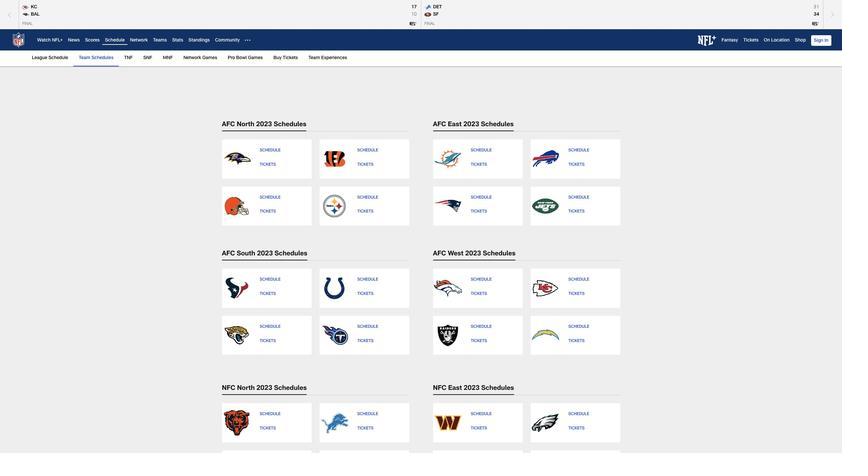Task type: vqa. For each thing, say whether or not it's contained in the screenshot.
2012.
no



Task type: locate. For each thing, give the bounding box(es) containing it.
2 games from the left
[[248, 56, 263, 60]]

network up snf link
[[130, 38, 148, 43]]

schedule link for 'logo_club_pittsburgh steelers_2020_pit-primary_svg'
[[355, 192, 381, 203]]

network for network games
[[184, 56, 201, 60]]

schedule link for logo_club_baltimore ravens_2020_bal-primary_svg
[[257, 145, 284, 156]]

standings link
[[189, 38, 210, 43]]

schedules for nfc east 2023 schedules
[[482, 385, 514, 392]]

mnf
[[163, 56, 173, 60]]

schedule for the logo_club_new england patriots_2020_ne-primary_svg
[[471, 195, 492, 199]]

tickets link right the logo_club_new england patriots_2020_ne-primary_svg
[[468, 206, 490, 218]]

1 horizontal spatial network
[[184, 56, 201, 60]]

tickets right the "logo_club_cleveland browns_2020_cle-primary_svg" on the left top of the page
[[260, 210, 276, 214]]

roaring_bear_500x500 image
[[222, 408, 252, 438]]

1 horizontal spatial nfc
[[433, 385, 447, 392]]

sign in
[[814, 39, 829, 43]]

2023 for nfc north 2023 schedules
[[257, 385, 273, 392]]

tickets for logo_club_houston texans_2020_hou-primary_svg
[[260, 292, 276, 296]]

schedules for afc south 2023 schedules
[[275, 251, 308, 257]]

watch nfl+
[[37, 38, 63, 43]]

schedule link for the logo_club_detroit lions_2020_det-primary_svg
[[355, 409, 381, 420]]

banner
[[0, 29, 843, 66]]

2 team from the left
[[309, 56, 320, 60]]

tickets link right logo_club_miami dolphins_2020_mia-primary_svg
[[468, 159, 490, 171]]

tickets right logo_club_denver broncos_2020_den-primary_svg
[[471, 292, 487, 296]]

nfc
[[222, 385, 236, 392], [433, 385, 447, 392]]

tickets link right the logo_club_las vegas raiders_2020_lv-primary_svg
[[468, 335, 490, 347]]

tickets link for the logo_club_las vegas raiders_2020_lv-primary_svg
[[468, 335, 490, 347]]

final down sf 49ers image
[[425, 22, 435, 26]]

location
[[772, 38, 790, 43]]

schedule for was_png image
[[471, 412, 492, 416]]

schedule for logo_club_new york jets_2020_nyj-primary_svg
[[569, 195, 590, 199]]

tickets link right was_png image
[[468, 423, 490, 434]]

north
[[237, 122, 255, 128], [237, 385, 255, 392]]

bowl
[[236, 56, 247, 60]]

nfl+
[[52, 38, 63, 43]]

schedules
[[91, 56, 114, 60], [274, 122, 307, 128], [481, 122, 514, 128], [275, 251, 308, 257], [483, 251, 516, 257], [274, 385, 307, 392], [482, 385, 514, 392]]

31
[[814, 5, 820, 10]]

tickets right the logo_club_detroit lions_2020_det-primary_svg
[[358, 427, 374, 431]]

tickets for logo_club_denver broncos_2020_den-primary_svg
[[471, 292, 487, 296]]

tickets link for logo_club_jacksonville jaguars_2020_jax-primary_svg
[[257, 335, 279, 347]]

left score strip button image
[[2, 0, 17, 30]]

0 horizontal spatial network
[[130, 38, 148, 43]]

east
[[448, 122, 462, 128], [448, 385, 462, 392]]

schedule inside 'link'
[[48, 56, 68, 60]]

tickets right was_png image
[[471, 427, 487, 431]]

1 horizontal spatial final
[[425, 22, 435, 26]]

experiences
[[321, 56, 347, 60]]

tickets for the logo_club_indianapolis colts_2020_ind-primary_svg
[[358, 292, 374, 296]]

tickets link right logo  clubs lac mark primarysunshinegold&powderblue
[[566, 335, 588, 347]]

on location link
[[764, 38, 790, 43]]

tickets link right logo_club_buffalo bills_2020_buf-primary_svg
[[566, 159, 588, 171]]

tickets link right 'logo_club_pittsburgh steelers_2020_pit-primary_svg'
[[355, 206, 377, 218]]

scores
[[85, 38, 100, 43]]

team left experiences at the top left
[[309, 56, 320, 60]]

schedule link for was_png image
[[468, 409, 495, 420]]

1 final from the left
[[22, 22, 33, 26]]

tickets link right logo_club_denver broncos_2020_den-primary_svg
[[468, 288, 490, 300]]

schedule for logo_club_philadelphia eagles_2020_phi-primary_svg
[[569, 412, 590, 416]]

tickets link right logo_club_philadelphia eagles_2020_phi-primary_svg
[[566, 423, 588, 434]]

network link
[[130, 38, 148, 43]]

right score strip button image
[[826, 0, 841, 29]]

afc west 2023 schedules
[[433, 251, 516, 257]]

schedule link for logo_club_denver broncos_2020_den-primary_svg
[[468, 274, 495, 286]]

tickets link for logo_club_philadelphia eagles_2020_phi-primary_svg
[[566, 423, 588, 434]]

1 vertical spatial network
[[184, 56, 201, 60]]

tickets link for logo  clubs lac mark primarysunshinegold&powderblue
[[566, 335, 588, 347]]

tickets right logo_club_baltimore ravens_2020_bal-primary_svg
[[260, 163, 276, 167]]

0 horizontal spatial games
[[203, 56, 217, 60]]

team schedules link
[[76, 50, 116, 66]]

2023 for afc east 2023 schedules
[[464, 122, 480, 128]]

tickets link
[[744, 38, 759, 43], [257, 159, 279, 171], [355, 159, 377, 171], [468, 159, 490, 171], [566, 159, 588, 171], [257, 206, 279, 218], [355, 206, 377, 218], [468, 206, 490, 218], [566, 206, 588, 218], [257, 288, 279, 300], [355, 288, 377, 300], [468, 288, 490, 300], [566, 288, 588, 300], [257, 335, 279, 347], [355, 335, 377, 347], [468, 335, 490, 347], [566, 335, 588, 347], [257, 423, 279, 434], [355, 423, 377, 434], [468, 423, 490, 434], [566, 423, 588, 434]]

0 vertical spatial east
[[448, 122, 462, 128]]

logo_club_jacksonville jaguars_2020_jax-primary_svg image
[[222, 321, 252, 350]]

tickets for logo_club_new york jets_2020_nyj-primary_svg
[[569, 210, 585, 214]]

tickets right logo_club_new york jets_2020_nyj-primary_svg
[[569, 210, 585, 214]]

schedule link for roaring_bear_500x500 "image" on the bottom left
[[257, 409, 284, 420]]

tickets link for logo_club_miami dolphins_2020_mia-primary_svg
[[468, 159, 490, 171]]

17
[[412, 5, 417, 10]]

tickets link right logo_club_cincinnati bengals_2020_cin-primary_svg
[[355, 159, 377, 171]]

tickets right logo_club_jacksonville jaguars_2020_jax-primary_svg
[[260, 339, 276, 343]]

snf
[[143, 56, 152, 60]]

1 team from the left
[[79, 56, 90, 60]]

bal ravens image
[[22, 11, 30, 18]]

det
[[433, 5, 442, 10]]

final for sf
[[425, 22, 435, 26]]

schedules for afc north 2023 schedules
[[274, 122, 307, 128]]

sf 49ers image
[[424, 11, 432, 18]]

network for network
[[130, 38, 148, 43]]

nfc north 2023 schedules
[[222, 385, 307, 392]]

afc
[[222, 122, 235, 128], [433, 122, 446, 128], [222, 251, 235, 257], [433, 251, 446, 257]]

tickets link right logo_club_houston texans_2020_hou-primary_svg
[[257, 288, 279, 300]]

tickets link right the logo_club_tennessee titans_2020_ten-primary_svg
[[355, 335, 377, 347]]

team
[[79, 56, 90, 60], [309, 56, 320, 60]]

tickets for logo_club_jacksonville jaguars_2020_jax-primary_svg
[[260, 339, 276, 343]]

0 horizontal spatial final
[[22, 22, 33, 26]]

network games
[[184, 56, 217, 60]]

logo_club_kansas city chiefs_2020_kc-primary_svg image
[[531, 273, 561, 303]]

afc for afc east 2023 schedules
[[433, 122, 446, 128]]

tickets link right the "logo_club_cleveland browns_2020_cle-primary_svg" on the left top of the page
[[257, 206, 279, 218]]

tickets link for logo_club_baltimore ravens_2020_bal-primary_svg
[[257, 159, 279, 171]]

2023 for afc south 2023 schedules
[[257, 251, 273, 257]]

on
[[764, 38, 771, 43]]

south
[[237, 251, 255, 257]]

league schedule
[[32, 56, 68, 60]]

network down standings "link"
[[184, 56, 201, 60]]

games
[[203, 56, 217, 60], [248, 56, 263, 60]]

tickets link right logo_club_new york jets_2020_nyj-primary_svg
[[566, 206, 588, 218]]

logo_club_miami dolphins_2020_mia-primary_svg image
[[433, 144, 463, 174]]

schedule for logo_club_buffalo bills_2020_buf-primary_svg
[[569, 148, 590, 152]]

1 nfc from the left
[[222, 385, 236, 392]]

2023 for afc north 2023 schedules
[[256, 122, 272, 128]]

team schedules
[[79, 56, 114, 60]]

logo_club_houston texans_2020_hou-primary_svg image
[[222, 273, 252, 303]]

final down "bal ravens" "icon"
[[22, 22, 33, 26]]

tickets for logo_club_buffalo bills_2020_buf-primary_svg
[[569, 163, 585, 167]]

schedule
[[105, 38, 125, 43], [48, 56, 68, 60], [260, 148, 281, 152], [358, 148, 378, 152], [471, 148, 492, 152], [569, 148, 590, 152], [260, 195, 281, 199], [358, 195, 378, 199], [471, 195, 492, 199], [569, 195, 590, 199], [260, 278, 281, 282], [358, 278, 378, 282], [471, 278, 492, 282], [569, 278, 590, 282], [260, 325, 281, 329], [358, 325, 378, 329], [471, 325, 492, 329], [569, 325, 590, 329], [260, 412, 281, 416], [358, 412, 378, 416], [471, 412, 492, 416], [569, 412, 590, 416]]

news link
[[68, 38, 80, 43]]

afc north 2023 schedules
[[222, 122, 307, 128]]

schedule link
[[105, 38, 125, 43], [257, 145, 284, 156], [355, 145, 381, 156], [468, 145, 495, 156], [566, 145, 593, 156], [257, 192, 284, 203], [355, 192, 381, 203], [468, 192, 495, 203], [566, 192, 593, 203], [257, 274, 284, 286], [355, 274, 381, 286], [468, 274, 495, 286], [566, 274, 593, 286], [257, 321, 284, 333], [355, 321, 381, 333], [468, 321, 495, 333], [566, 321, 593, 333], [257, 409, 284, 420], [355, 409, 381, 420], [468, 409, 495, 420], [566, 409, 593, 420]]

final
[[22, 22, 33, 26], [425, 22, 435, 26]]

2 final from the left
[[425, 22, 435, 26]]

2023
[[256, 122, 272, 128], [464, 122, 480, 128], [257, 251, 273, 257], [466, 251, 481, 257], [257, 385, 273, 392], [464, 385, 480, 392]]

stats link
[[172, 38, 183, 43]]

tickets right the logo_club_las vegas raiders_2020_lv-primary_svg
[[471, 339, 487, 343]]

1 vertical spatial north
[[237, 385, 255, 392]]

tickets
[[744, 38, 759, 43], [283, 56, 298, 60], [260, 163, 276, 167], [358, 163, 374, 167], [471, 163, 487, 167], [569, 163, 585, 167], [260, 210, 276, 214], [358, 210, 374, 214], [471, 210, 487, 214], [569, 210, 585, 214], [260, 292, 276, 296], [358, 292, 374, 296], [471, 292, 487, 296], [569, 292, 585, 296], [260, 339, 276, 343], [358, 339, 374, 343], [471, 339, 487, 343], [569, 339, 585, 343], [260, 427, 276, 431], [358, 427, 374, 431], [471, 427, 487, 431], [569, 427, 585, 431]]

tnf
[[124, 56, 133, 60]]

0 vertical spatial network
[[130, 38, 148, 43]]

tickets right logo_club_philadelphia eagles_2020_phi-primary_svg
[[569, 427, 585, 431]]

games down standings "link"
[[203, 56, 217, 60]]

schedule link for logo  clubs lac mark primarysunshinegold&powderblue
[[566, 321, 593, 333]]

1 horizontal spatial games
[[248, 56, 263, 60]]

afc for afc north 2023 schedules
[[222, 122, 235, 128]]

was_png image
[[433, 408, 463, 438]]

tickets link for the logo_club_new england patriots_2020_ne-primary_svg
[[468, 206, 490, 218]]

schedule for logo_club_denver broncos_2020_den-primary_svg
[[471, 278, 492, 282]]

logo_club_philadelphia eagles_2020_phi-primary_svg image
[[531, 408, 561, 438]]

buy tickets
[[274, 56, 298, 60]]

tickets right logo_club_kansas city chiefs_2020_kc-primary_svg
[[569, 292, 585, 296]]

tickets for the logo_club_las vegas raiders_2020_lv-primary_svg
[[471, 339, 487, 343]]

schedules inside the team schedules link
[[91, 56, 114, 60]]

community
[[215, 38, 240, 43]]

schedule link for the logo_club_indianapolis colts_2020_ind-primary_svg
[[355, 274, 381, 286]]

tickets right logo  clubs lac mark primarysunshinegold&powderblue
[[569, 339, 585, 343]]

nfc for nfc east 2023 schedules
[[433, 385, 447, 392]]

schedule for the "logo_club_cleveland browns_2020_cle-primary_svg" on the left top of the page
[[260, 195, 281, 199]]

tickets right 'logo_club_pittsburgh steelers_2020_pit-primary_svg'
[[358, 210, 374, 214]]

schedule for the logo_club_tennessee titans_2020_ten-primary_svg
[[358, 325, 378, 329]]

tickets right logo_club_houston texans_2020_hou-primary_svg
[[260, 292, 276, 296]]

mnf link
[[160, 50, 176, 66]]

nfl plus image
[[410, 20, 417, 28]]

0 horizontal spatial team
[[79, 56, 90, 60]]

afc for afc west 2023 schedules
[[433, 251, 446, 257]]

shop
[[795, 38, 806, 43]]

tickets right logo_club_cincinnati bengals_2020_cin-primary_svg
[[358, 163, 374, 167]]

2 nfc from the left
[[433, 385, 447, 392]]

tickets link right logo_club_baltimore ravens_2020_bal-primary_svg
[[257, 159, 279, 171]]

tnf link
[[122, 50, 135, 66]]

tickets link for logo_club_buffalo bills_2020_buf-primary_svg
[[566, 159, 588, 171]]

tickets link for the logo_club_detroit lions_2020_det-primary_svg
[[355, 423, 377, 434]]

schedule for the logo_club_las vegas raiders_2020_lv-primary_svg
[[471, 325, 492, 329]]

schedule for logo  clubs lac mark primarysunshinegold&powderblue
[[569, 325, 590, 329]]

0 vertical spatial north
[[237, 122, 255, 128]]

tickets link right roaring_bear_500x500 "image" on the bottom left
[[257, 423, 279, 434]]

schedule link for logo_club_philadelphia eagles_2020_phi-primary_svg
[[566, 409, 593, 420]]

team down scores
[[79, 56, 90, 60]]

0 horizontal spatial nfc
[[222, 385, 236, 392]]

tickets link for logo_club_denver broncos_2020_den-primary_svg
[[468, 288, 490, 300]]

sign
[[814, 39, 824, 43]]

tickets link right logo_club_jacksonville jaguars_2020_jax-primary_svg
[[257, 335, 279, 347]]

tickets right logo_club_buffalo bills_2020_buf-primary_svg
[[569, 163, 585, 167]]

schedule for logo_club_kansas city chiefs_2020_kc-primary_svg
[[569, 278, 590, 282]]

news
[[68, 38, 80, 43]]

tickets for logo_club_miami dolphins_2020_mia-primary_svg
[[471, 163, 487, 167]]

shop link
[[795, 38, 806, 43]]

1 vertical spatial east
[[448, 385, 462, 392]]

logo_club_new england patriots_2020_ne-primary_svg image
[[433, 191, 463, 221]]

games right bowl
[[248, 56, 263, 60]]

tickets for logo  clubs lac mark primarysunshinegold&powderblue
[[569, 339, 585, 343]]

schedule link for logo_club_kansas city chiefs_2020_kc-primary_svg
[[566, 274, 593, 286]]

tickets right logo_club_miami dolphins_2020_mia-primary_svg
[[471, 163, 487, 167]]

schedule for the logo_club_indianapolis colts_2020_ind-primary_svg
[[358, 278, 378, 282]]

tickets link right logo_club_kansas city chiefs_2020_kc-primary_svg
[[566, 288, 588, 300]]

banner containing watch nfl+
[[0, 29, 843, 66]]

scores link
[[85, 38, 100, 43]]

pro bowl games
[[228, 56, 263, 60]]

schedule link for the logo_club_tennessee titans_2020_ten-primary_svg
[[355, 321, 381, 333]]

teams link
[[153, 38, 167, 43]]

tickets link for logo_club_houston texans_2020_hou-primary_svg
[[257, 288, 279, 300]]

tickets link left "on" on the right of the page
[[744, 38, 759, 43]]

1 horizontal spatial team
[[309, 56, 320, 60]]

logo  clubs lac mark primarysunshinegold&powderblue image
[[531, 321, 561, 350]]

tickets right the logo_club_tennessee titans_2020_ten-primary_svg
[[358, 339, 374, 343]]

tickets right roaring_bear_500x500 "image" on the bottom left
[[260, 427, 276, 431]]

schedule for 'logo_club_pittsburgh steelers_2020_pit-primary_svg'
[[358, 195, 378, 199]]

tickets link right the logo_club_detroit lions_2020_det-primary_svg
[[355, 423, 377, 434]]

pro bowl games link
[[225, 50, 266, 66]]

schedule link for logo_club_miami dolphins_2020_mia-primary_svg
[[468, 145, 495, 156]]

league
[[32, 56, 47, 60]]

team for team experiences
[[309, 56, 320, 60]]

schedule for logo_club_baltimore ravens_2020_bal-primary_svg
[[260, 148, 281, 152]]

east for afc
[[448, 122, 462, 128]]

tickets right the logo_club_new england patriots_2020_ne-primary_svg
[[471, 210, 487, 214]]

tickets link right the logo_club_indianapolis colts_2020_ind-primary_svg
[[355, 288, 377, 300]]

network
[[130, 38, 148, 43], [184, 56, 201, 60]]

watch nfl+ link
[[37, 38, 63, 43]]

tickets right the logo_club_indianapolis colts_2020_ind-primary_svg
[[358, 292, 374, 296]]



Task type: describe. For each thing, give the bounding box(es) containing it.
logo_club_baltimore ravens_2020_bal-primary_svg image
[[222, 144, 252, 174]]

logo_club_buffalo bills_2020_buf-primary_svg image
[[531, 144, 561, 174]]

schedule for logo_club_cincinnati bengals_2020_cin-primary_svg
[[358, 148, 378, 152]]

logo_club_indianapolis colts_2020_ind-primary_svg image
[[320, 273, 349, 303]]

community link
[[215, 38, 240, 43]]

nfc for nfc north 2023 schedules
[[222, 385, 236, 392]]

afc for afc south 2023 schedules
[[222, 251, 235, 257]]

logo_club_tennessee titans_2020_ten-primary_svg image
[[320, 321, 349, 350]]

tickets for logo_club_cincinnati bengals_2020_cin-primary_svg
[[358, 163, 374, 167]]

kc
[[31, 5, 37, 10]]

schedule for logo_club_jacksonville jaguars_2020_jax-primary_svg
[[260, 325, 281, 329]]

buy tickets link
[[271, 50, 301, 66]]

schedule for logo_club_miami dolphins_2020_mia-primary_svg
[[471, 148, 492, 152]]

2023 for nfc east 2023 schedules
[[464, 385, 480, 392]]

tickets link for the "logo_club_cleveland browns_2020_cle-primary_svg" on the left top of the page
[[257, 206, 279, 218]]

schedules for afc west 2023 schedules
[[483, 251, 516, 257]]

tickets link for the logo_club_tennessee titans_2020_ten-primary_svg
[[355, 335, 377, 347]]

logo_club_pittsburgh steelers_2020_pit-primary_svg image
[[320, 191, 349, 221]]

pro
[[228, 56, 235, 60]]

schedule link for the "logo_club_cleveland browns_2020_cle-primary_svg" on the left top of the page
[[257, 192, 284, 203]]

fantasy link
[[722, 38, 739, 43]]

fantasy
[[722, 38, 739, 43]]

sign in button
[[812, 35, 832, 46]]

logo_club_cleveland browns_2020_cle-primary_svg image
[[222, 191, 252, 221]]

tickets for 'logo_club_pittsburgh steelers_2020_pit-primary_svg'
[[358, 210, 374, 214]]

afc south 2023 schedules
[[222, 251, 308, 257]]

2023 for afc west 2023 schedules
[[466, 251, 481, 257]]

schedule link for logo_club_new york jets_2020_nyj-primary_svg
[[566, 192, 593, 203]]

tickets link for roaring_bear_500x500 "image" on the bottom left
[[257, 423, 279, 434]]

tickets right buy
[[283, 56, 298, 60]]

schedules for nfc north 2023 schedules
[[274, 385, 307, 392]]

schedule link for the logo_club_las vegas raiders_2020_lv-primary_svg
[[468, 321, 495, 333]]

schedule for roaring_bear_500x500 "image" on the bottom left
[[260, 412, 281, 416]]

tickets for logo_club_baltimore ravens_2020_bal-primary_svg
[[260, 163, 276, 167]]

tickets link for 'logo_club_pittsburgh steelers_2020_pit-primary_svg'
[[355, 206, 377, 218]]

logo_club_denver broncos_2020_den-primary_svg image
[[433, 273, 463, 303]]

tickets for the logo_club_detroit lions_2020_det-primary_svg
[[358, 427, 374, 431]]

logo_club_detroit lions_2020_det-primary_svg image
[[320, 408, 349, 438]]

bal
[[31, 12, 40, 17]]

page main content main content
[[0, 112, 843, 453]]

nfl+ image
[[698, 36, 717, 46]]

east for nfc
[[448, 385, 462, 392]]

standings
[[189, 38, 210, 43]]

teams
[[153, 38, 167, 43]]

1 games from the left
[[203, 56, 217, 60]]

snf link
[[141, 50, 155, 66]]

kc chiefs image
[[22, 4, 30, 11]]

schedules for afc east 2023 schedules
[[481, 122, 514, 128]]

watch
[[37, 38, 51, 43]]

nfc east 2023 schedules
[[433, 385, 514, 392]]

schedule link for logo_club_buffalo bills_2020_buf-primary_svg
[[566, 145, 593, 156]]

team for team schedules
[[79, 56, 90, 60]]

on location
[[764, 38, 790, 43]]

north for nfc
[[237, 385, 255, 392]]

tickets link for the logo_club_indianapolis colts_2020_ind-primary_svg
[[355, 288, 377, 300]]

schedule link for logo_club_cincinnati bengals_2020_cin-primary_svg
[[355, 145, 381, 156]]

tickets link for logo_club_new york jets_2020_nyj-primary_svg
[[566, 206, 588, 218]]

34
[[814, 12, 820, 17]]

logo_club_las vegas raiders_2020_lv-primary_svg image
[[433, 321, 463, 350]]

schedule link for the logo_club_new england patriots_2020_ne-primary_svg
[[468, 192, 495, 203]]

tickets link for was_png image
[[468, 423, 490, 434]]

schedule for the logo_club_detroit lions_2020_det-primary_svg
[[358, 412, 378, 416]]

det lions image
[[424, 4, 432, 11]]

logo_club_new york jets_2020_nyj-primary_svg image
[[531, 191, 561, 221]]

tickets for logo_club_kansas city chiefs_2020_kc-primary_svg
[[569, 292, 585, 296]]

sf
[[433, 12, 439, 17]]

advertisement element
[[300, 74, 542, 104]]

league schedule link
[[32, 50, 71, 66]]

10
[[411, 12, 417, 17]]

schedule for logo_club_houston texans_2020_hou-primary_svg
[[260, 278, 281, 282]]

tickets for was_png image
[[471, 427, 487, 431]]

tickets for the logo_club_new england patriots_2020_ne-primary_svg
[[471, 210, 487, 214]]

nfl plus image
[[812, 20, 820, 28]]

tickets left "on" on the right of the page
[[744, 38, 759, 43]]

nfl shield image
[[11, 32, 27, 48]]

west
[[448, 251, 464, 257]]

dots image
[[245, 38, 251, 43]]

team experiences
[[309, 56, 347, 60]]

tickets link for logo_club_cincinnati bengals_2020_cin-primary_svg
[[355, 159, 377, 171]]

network games link
[[181, 50, 220, 66]]

tickets for logo_club_philadelphia eagles_2020_phi-primary_svg
[[569, 427, 585, 431]]

tickets link for logo_club_kansas city chiefs_2020_kc-primary_svg
[[566, 288, 588, 300]]

buy
[[274, 56, 282, 60]]

logo_club_cincinnati bengals_2020_cin-primary_svg image
[[320, 144, 349, 174]]

final for bal
[[22, 22, 33, 26]]

team experiences link
[[306, 50, 350, 66]]

in
[[825, 39, 829, 43]]

tickets for roaring_bear_500x500 "image" on the bottom left
[[260, 427, 276, 431]]

afc east 2023 schedules
[[433, 122, 514, 128]]

schedule link for logo_club_houston texans_2020_hou-primary_svg
[[257, 274, 284, 286]]

north for afc
[[237, 122, 255, 128]]

schedule link for logo_club_jacksonville jaguars_2020_jax-primary_svg
[[257, 321, 284, 333]]

tickets for the "logo_club_cleveland browns_2020_cle-primary_svg" on the left top of the page
[[260, 210, 276, 214]]

stats
[[172, 38, 183, 43]]

tickets for the logo_club_tennessee titans_2020_ten-primary_svg
[[358, 339, 374, 343]]



